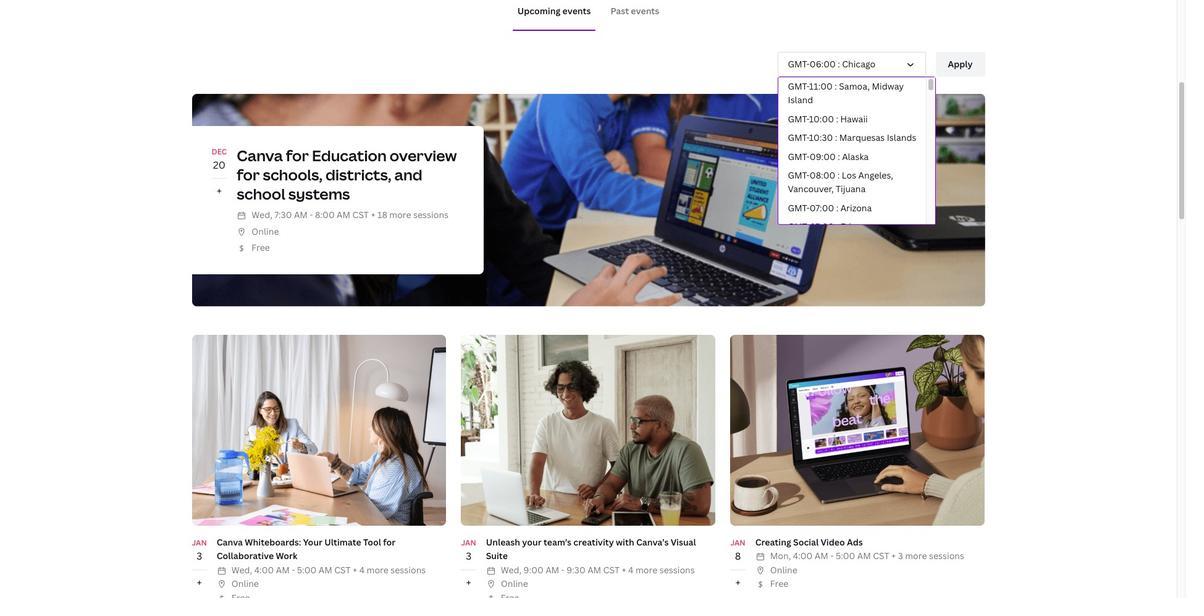 Task type: locate. For each thing, give the bounding box(es) containing it.
dec 20
[[212, 146, 227, 172]]

1 horizontal spatial 4
[[629, 564, 634, 576]]

1 vertical spatial 07:00
[[810, 221, 834, 232]]

5 gmt- from the top
[[788, 151, 810, 162]]

jan
[[192, 538, 207, 548], [461, 538, 476, 548], [731, 538, 746, 548]]

sessions for mon, 4:00 am - 5:00 am cst + 3 more sessions
[[929, 550, 965, 562]]

canva up collaborative
[[217, 536, 243, 548]]

1 vertical spatial free
[[770, 578, 789, 590]]

10:30
[[809, 132, 833, 143]]

gmt- down island
[[788, 113, 809, 125]]

los
[[842, 169, 857, 181]]

gmt- down "10:30"
[[788, 151, 810, 162]]

wed, down suite
[[501, 564, 522, 576]]

gmt- for gmt-06:00 : chicago
[[788, 58, 810, 70]]

07:00 inside option
[[810, 221, 834, 232]]

jan 3 for unleash
[[461, 538, 476, 563]]

online down collaborative
[[232, 578, 259, 590]]

wed, for wed, 7:30 am - 8:00 am cst + 18 more sessions
[[252, 209, 272, 221]]

: right 06:00
[[838, 58, 840, 70]]

1 horizontal spatial 5:00
[[836, 550, 856, 562]]

free down school
[[252, 242, 270, 253]]

1 horizontal spatial jan
[[461, 538, 476, 548]]

am right the "9:00"
[[546, 564, 559, 576]]

4 down with
[[629, 564, 634, 576]]

0 vertical spatial 07:00
[[810, 202, 834, 214]]

island
[[788, 94, 813, 106]]

7:30
[[275, 209, 292, 221]]

gmt- up vancouver,
[[788, 169, 810, 181]]

07:00 for arizona
[[810, 202, 834, 214]]

9:00
[[524, 564, 544, 576]]

canva inside the canva for education overview for schools, districts, and school systems
[[237, 145, 283, 165]]

gmt-07:00 : arizona
[[788, 202, 872, 214]]

video
[[821, 536, 845, 548]]

3 gmt- from the top
[[788, 113, 809, 125]]

gmt- down the 10:00
[[788, 132, 809, 143]]

- for mon, 4:00 am - 5:00 am cst
[[831, 550, 834, 562]]

0 horizontal spatial 4
[[359, 564, 365, 576]]

- down work
[[292, 564, 295, 576]]

jan for unleash
[[461, 538, 476, 548]]

: right the 10:00
[[836, 113, 839, 125]]

online down 7:30
[[252, 225, 279, 237]]

work
[[276, 550, 298, 562]]

unleash your team's creativity with canva's visual suite
[[486, 536, 696, 562]]

events
[[563, 5, 591, 17], [631, 5, 660, 17]]

4 down tool
[[359, 564, 365, 576]]

for up systems
[[286, 145, 309, 165]]

mon,
[[770, 550, 791, 562]]

: for chicago
[[838, 58, 840, 70]]

canva up school
[[237, 145, 283, 165]]

6 gmt- from the top
[[788, 169, 810, 181]]

1 jan 3 from the left
[[192, 538, 207, 563]]

4 gmt- from the top
[[788, 132, 809, 143]]

gmt- inside gmt-08:00 : los angeles, vancouver, tijuana
[[788, 169, 810, 181]]

1 vertical spatial 5:00
[[297, 564, 317, 576]]

more for wed, 7:30 am - 8:00 am cst
[[390, 209, 411, 221]]

am
[[294, 209, 308, 221], [337, 209, 350, 221], [815, 550, 829, 562], [858, 550, 871, 562], [276, 564, 290, 576], [319, 564, 332, 576], [546, 564, 559, 576], [588, 564, 601, 576]]

: inside 'option'
[[835, 132, 838, 143]]

gmt- up island
[[788, 80, 809, 92]]

visual
[[671, 536, 696, 548]]

3
[[197, 549, 202, 563], [466, 549, 472, 563], [898, 550, 903, 562]]

gmt- down vancouver,
[[788, 202, 810, 214]]

1 4 from the left
[[359, 564, 365, 576]]

sessions for wed, 7:30 am - 8:00 am cst + 18 more sessions
[[413, 209, 449, 221]]

08:00
[[810, 169, 836, 181]]

more for wed, 9:00 am - 9:30 am cst
[[636, 564, 658, 576]]

1 horizontal spatial free
[[770, 578, 789, 590]]

online for mon, 4:00 am - 5:00 am cst + 3 more sessions
[[770, 564, 798, 576]]

0 vertical spatial canva
[[237, 145, 283, 165]]

wed, for wed, 9:00 am - 9:30 am cst + 4 more sessions
[[501, 564, 522, 576]]

: left "los"
[[838, 169, 840, 181]]

gmt- for gmt-10:30 : marquesas islands
[[788, 132, 809, 143]]

jan 3
[[192, 538, 207, 563], [461, 538, 476, 563]]

gmt- inside gmt-11:00 : samoa, midway island
[[788, 80, 809, 92]]

1 horizontal spatial jan 3
[[461, 538, 476, 563]]

: up gmt-07:00 : edmonton on the top right
[[837, 202, 839, 214]]

07:00 down vancouver,
[[810, 202, 834, 214]]

cst for wed, 7:30 am - 8:00 am cst
[[353, 209, 369, 221]]

1 horizontal spatial 3
[[466, 549, 472, 563]]

: for marquesas
[[835, 132, 838, 143]]

1 gmt- from the top
[[788, 58, 810, 70]]

free
[[252, 242, 270, 253], [770, 578, 789, 590]]

1 horizontal spatial 4:00
[[793, 550, 813, 562]]

cst
[[353, 209, 369, 221], [873, 550, 890, 562], [334, 564, 351, 576], [603, 564, 620, 576]]

unleash your team's creativity with canva's visual suite link
[[486, 536, 696, 562]]

jan 3 left suite
[[461, 538, 476, 563]]

chicago
[[842, 58, 876, 70]]

0 horizontal spatial 5:00
[[297, 564, 317, 576]]

2 jan 3 from the left
[[461, 538, 476, 563]]

: right 11:00
[[835, 80, 837, 92]]

- left 8:00
[[310, 209, 313, 221]]

creating
[[756, 536, 791, 548]]

4:00 for 3
[[254, 564, 274, 576]]

2 07:00 from the top
[[810, 221, 834, 232]]

free for 8
[[770, 578, 789, 590]]

marquesas
[[840, 132, 885, 143]]

gmt- for gmt-11:00 : samoa, midway island
[[788, 80, 809, 92]]

2 horizontal spatial for
[[383, 536, 396, 548]]

for inside canva whiteboards: your ultimate tool for collaborative work
[[383, 536, 396, 548]]

past events
[[611, 5, 660, 17]]

10:00
[[809, 113, 834, 125]]

0 horizontal spatial events
[[563, 5, 591, 17]]

5:00 down ads
[[836, 550, 856, 562]]

schools,
[[263, 164, 323, 185]]

gmt-11:00 : samoa, midway island option
[[778, 77, 926, 110]]

gmt-07:00 : edmonton
[[788, 221, 885, 232]]

online
[[252, 225, 279, 237], [770, 564, 798, 576], [232, 578, 259, 590], [501, 578, 528, 590]]

wed, for wed, 4:00 am - 5:00 am cst + 4 more sessions
[[232, 564, 252, 576]]

sessions
[[413, 209, 449, 221], [929, 550, 965, 562], [391, 564, 426, 576], [660, 564, 695, 576]]

0 horizontal spatial free
[[252, 242, 270, 253]]

jan 3 left collaborative
[[192, 538, 207, 563]]

2 jan from the left
[[461, 538, 476, 548]]

list box
[[778, 77, 936, 236]]

school
[[237, 184, 285, 204]]

07:00 inside "option"
[[810, 202, 834, 214]]

: inside gmt-08:00 : los angeles, vancouver, tijuana
[[838, 169, 840, 181]]

gmt- inside 'option'
[[788, 132, 809, 143]]

canva for canva for education overview for schools, districts, and school systems
[[237, 145, 283, 165]]

07:00 down gmt-07:00 : arizona
[[810, 221, 834, 232]]

tijuana
[[836, 183, 866, 195]]

tool
[[363, 536, 381, 548]]

canva inside canva whiteboards: your ultimate tool for collaborative work
[[217, 536, 243, 548]]

1 horizontal spatial events
[[631, 5, 660, 17]]

0 vertical spatial 5:00
[[836, 550, 856, 562]]

am down video
[[815, 550, 829, 562]]

for right tool
[[383, 536, 396, 548]]

unleash
[[486, 536, 520, 548]]

gmt- for gmt-09:00 : alaska
[[788, 151, 810, 162]]

0 horizontal spatial 4:00
[[254, 564, 274, 576]]

events right past
[[631, 5, 660, 17]]

more
[[390, 209, 411, 221], [905, 550, 927, 562], [367, 564, 389, 576], [636, 564, 658, 576]]

wed, 4:00 am - 5:00 am cst + 4 more sessions
[[232, 564, 426, 576]]

18
[[378, 209, 387, 221]]

2 horizontal spatial jan
[[731, 538, 746, 548]]

canva
[[237, 145, 283, 165], [217, 536, 243, 548]]

8:00
[[315, 209, 335, 221]]

- for wed, 9:00 am - 9:30 am cst
[[561, 564, 565, 576]]

- left 9:30
[[561, 564, 565, 576]]

07:00
[[810, 202, 834, 214], [810, 221, 834, 232]]

: for arizona
[[837, 202, 839, 214]]

gmt- inside dropdown button
[[788, 58, 810, 70]]

upcoming events
[[518, 5, 591, 17]]

jan 8
[[731, 538, 746, 563]]

online for wed, 7:30 am - 8:00 am cst + 18 more sessions
[[252, 225, 279, 237]]

0 horizontal spatial 3
[[197, 549, 202, 563]]

2 4 from the left
[[629, 564, 634, 576]]

gmt- inside "option"
[[788, 202, 810, 214]]

8 gmt- from the top
[[788, 221, 810, 232]]

:
[[838, 58, 840, 70], [835, 80, 837, 92], [836, 113, 839, 125], [835, 132, 838, 143], [838, 151, 840, 162], [838, 169, 840, 181], [837, 202, 839, 214], [837, 221, 839, 232]]

0 horizontal spatial jan
[[192, 538, 207, 548]]

gmt-
[[788, 58, 810, 70], [788, 80, 809, 92], [788, 113, 809, 125], [788, 132, 809, 143], [788, 151, 810, 162], [788, 169, 810, 181], [788, 202, 810, 214], [788, 221, 810, 232]]

: inside "option"
[[837, 202, 839, 214]]

- down video
[[831, 550, 834, 562]]

events right upcoming in the top of the page
[[563, 5, 591, 17]]

+
[[217, 184, 222, 198], [371, 209, 376, 221], [892, 550, 896, 562], [353, 564, 357, 576], [622, 564, 626, 576], [197, 576, 202, 589], [466, 576, 471, 589], [736, 576, 741, 589]]

4:00 down the social
[[793, 550, 813, 562]]

1 events from the left
[[563, 5, 591, 17]]

am down canva whiteboards: your ultimate tool for collaborative work
[[319, 564, 332, 576]]

4
[[359, 564, 365, 576], [629, 564, 634, 576]]

0 horizontal spatial for
[[237, 164, 260, 185]]

: for alaska
[[838, 151, 840, 162]]

gmt- down gmt-07:00 : arizona
[[788, 221, 810, 232]]

gmt- for gmt-08:00 : los angeles, vancouver, tijuana
[[788, 169, 810, 181]]

online down mon,
[[770, 564, 798, 576]]

collaborative
[[217, 550, 274, 562]]

ultimate
[[325, 536, 361, 548]]

gmt- up 11:00
[[788, 58, 810, 70]]

wed,
[[252, 209, 272, 221], [232, 564, 252, 576], [501, 564, 522, 576]]

: inside gmt-11:00 : samoa, midway island
[[835, 80, 837, 92]]

: right the 09:00
[[838, 151, 840, 162]]

1 vertical spatial canva
[[217, 536, 243, 548]]

upcoming
[[518, 5, 561, 17]]

for right 20
[[237, 164, 260, 185]]

free down mon,
[[770, 578, 789, 590]]

1 07:00 from the top
[[810, 202, 834, 214]]

wed, down school
[[252, 209, 272, 221]]

wed, down collaborative
[[232, 564, 252, 576]]

3 jan from the left
[[731, 538, 746, 548]]

cst for mon, 4:00 am - 5:00 am cst
[[873, 550, 890, 562]]

2 events from the left
[[631, 5, 660, 17]]

: down gmt-07:00 : arizona
[[837, 221, 839, 232]]

your
[[303, 536, 323, 548]]

whiteboards:
[[245, 536, 301, 548]]

4:00 down collaborative
[[254, 564, 274, 576]]

-
[[310, 209, 313, 221], [831, 550, 834, 562], [292, 564, 295, 576], [561, 564, 565, 576]]

2 gmt- from the top
[[788, 80, 809, 92]]

canva whiteboards: your ultimate tool for collaborative work link
[[217, 536, 396, 562]]

online down the "9:00"
[[501, 578, 528, 590]]

with
[[616, 536, 634, 548]]

samoa,
[[839, 80, 870, 92]]

edmonton
[[841, 221, 885, 232]]

0 vertical spatial 4:00
[[793, 550, 813, 562]]

for
[[286, 145, 309, 165], [237, 164, 260, 185], [383, 536, 396, 548]]

gmt- for gmt-07:00 : arizona
[[788, 202, 810, 214]]

07:00 for edmonton
[[810, 221, 834, 232]]

5:00 down canva whiteboards: your ultimate tool for collaborative work
[[297, 564, 317, 576]]

7 gmt- from the top
[[788, 202, 810, 214]]

gmt- for gmt-10:00 : hawaii
[[788, 113, 809, 125]]

am down work
[[276, 564, 290, 576]]

5:00
[[836, 550, 856, 562], [297, 564, 317, 576]]

gmt-06:00 : chicago button
[[778, 52, 926, 77]]

4:00
[[793, 550, 813, 562], [254, 564, 274, 576]]

: inside dropdown button
[[838, 58, 840, 70]]

mon, 4:00 am - 5:00 am cst + 3 more sessions
[[770, 550, 965, 562]]

canva for canva whiteboards: your ultimate tool for collaborative work
[[217, 536, 243, 548]]

1 vertical spatial 4:00
[[254, 564, 274, 576]]

0 vertical spatial free
[[252, 242, 270, 253]]

cst for wed, 9:00 am - 9:30 am cst
[[603, 564, 620, 576]]

0 horizontal spatial jan 3
[[192, 538, 207, 563]]

: right "10:30"
[[835, 132, 838, 143]]

1 jan from the left
[[192, 538, 207, 548]]

2 horizontal spatial 3
[[898, 550, 903, 562]]

social
[[793, 536, 819, 548]]



Task type: vqa. For each thing, say whether or not it's contained in the screenshot.
second Jan from the left
yes



Task type: describe. For each thing, give the bounding box(es) containing it.
- for wed, 7:30 am - 8:00 am cst
[[310, 209, 313, 221]]

wed, 9:00 am - 9:30 am cst + 4 more sessions
[[501, 564, 695, 576]]

systems
[[288, 184, 350, 204]]

gmt-06:00 : chicago
[[788, 58, 876, 70]]

creativity
[[574, 536, 614, 548]]

more for mon, 4:00 am - 5:00 am cst
[[905, 550, 927, 562]]

gmt-10:00 : hawaii option
[[778, 110, 926, 129]]

jan for canva
[[192, 538, 207, 548]]

8
[[735, 549, 741, 563]]

- for wed, 4:00 am - 5:00 am cst
[[292, 564, 295, 576]]

1 horizontal spatial for
[[286, 145, 309, 165]]

sessions for wed, 9:00 am - 9:30 am cst + 4 more sessions
[[660, 564, 695, 576]]

arizona
[[841, 202, 872, 214]]

midway
[[872, 80, 904, 92]]

education
[[312, 145, 387, 165]]

am right 8:00
[[337, 209, 350, 221]]

gmt-08:00 : los angeles, vancouver, tijuana
[[788, 169, 894, 195]]

gmt-09:00 : alaska
[[788, 151, 869, 162]]

06:00
[[810, 58, 836, 70]]

9:30
[[567, 564, 586, 576]]

4 for wed, 4:00 am - 5:00 am cst
[[359, 564, 365, 576]]

jan for creating
[[731, 538, 746, 548]]

3 for canva whiteboards: your ultimate tool for collaborative work
[[197, 549, 202, 563]]

past
[[611, 5, 629, 17]]

vancouver,
[[788, 183, 834, 195]]

suite
[[486, 550, 508, 562]]

online for wed, 4:00 am - 5:00 am cst + 4 more sessions
[[232, 578, 259, 590]]

gmt-07:00 : edmonton option
[[778, 218, 926, 236]]

overview
[[390, 145, 457, 165]]

online for wed, 9:00 am - 9:30 am cst + 4 more sessions
[[501, 578, 528, 590]]

islands
[[887, 132, 917, 143]]

gmt-09:00 : alaska option
[[778, 147, 926, 166]]

: for samoa,
[[835, 80, 837, 92]]

3 for unleash your team's creativity with canva's visual suite
[[466, 549, 472, 563]]

canva's
[[636, 536, 669, 548]]

ads
[[847, 536, 863, 548]]

11:00
[[809, 80, 833, 92]]

gmt-11:00 : samoa, midway island
[[788, 80, 904, 106]]

list box containing gmt-11:00 : samoa, midway island
[[778, 77, 936, 236]]

sessions for wed, 4:00 am - 5:00 am cst + 4 more sessions
[[391, 564, 426, 576]]

creating social video ads link
[[756, 536, 863, 548]]

4 for wed, 9:00 am - 9:30 am cst
[[629, 564, 634, 576]]

angeles,
[[859, 169, 894, 181]]

gmt-10:30 : marquesas islands option
[[778, 129, 926, 147]]

free for 20
[[252, 242, 270, 253]]

and
[[395, 164, 423, 185]]

your
[[522, 536, 542, 548]]

dec
[[212, 146, 227, 157]]

districts,
[[326, 164, 392, 185]]

canva whiteboards: your ultimate tool for collaborative work
[[217, 536, 396, 562]]

canva for education overview for schools, districts, and school systems
[[237, 145, 457, 204]]

am right 9:30
[[588, 564, 601, 576]]

gmt-10:30 : marquesas islands
[[788, 132, 917, 143]]

events for upcoming events
[[563, 5, 591, 17]]

09:00
[[810, 151, 836, 162]]

: for edmonton
[[837, 221, 839, 232]]

alaska
[[842, 151, 869, 162]]

5:00 for 3
[[297, 564, 317, 576]]

wed, 7:30 am - 8:00 am cst + 18 more sessions
[[252, 209, 449, 221]]

jan 3 for canva
[[192, 538, 207, 563]]

: for hawaii
[[836, 113, 839, 125]]

gmt-07:00 : arizona option
[[778, 199, 926, 218]]

4:00 for 8
[[793, 550, 813, 562]]

am right 7:30
[[294, 209, 308, 221]]

team's
[[544, 536, 572, 548]]

creating social video ads
[[756, 536, 863, 548]]

20
[[213, 158, 225, 172]]

cst for wed, 4:00 am - 5:00 am cst
[[334, 564, 351, 576]]

5:00 for 8
[[836, 550, 856, 562]]

gmt-08:00 : los angeles, vancouver, tijuana option
[[778, 166, 926, 199]]

gmt-10:00 : hawaii
[[788, 113, 868, 125]]

am down ads
[[858, 550, 871, 562]]

events for past events
[[631, 5, 660, 17]]

more for wed, 4:00 am - 5:00 am cst
[[367, 564, 389, 576]]

past events link
[[611, 5, 660, 17]]

hawaii
[[841, 113, 868, 125]]

: for los
[[838, 169, 840, 181]]

gmt- for gmt-07:00 : edmonton
[[788, 221, 810, 232]]



